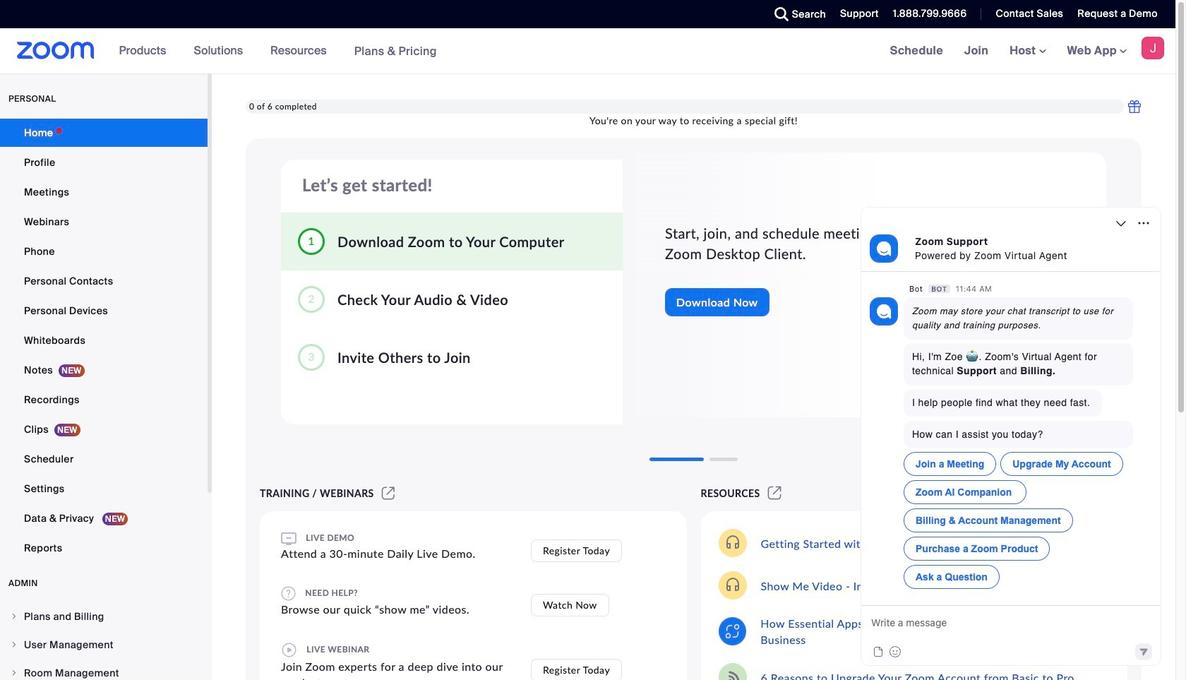 Task type: vqa. For each thing, say whether or not it's contained in the screenshot.
top right icon
yes



Task type: describe. For each thing, give the bounding box(es) containing it.
profile picture image
[[1142, 37, 1165, 59]]

product information navigation
[[109, 28, 448, 74]]

right image
[[10, 612, 18, 621]]

1 menu item from the top
[[0, 603, 208, 630]]

meetings navigation
[[880, 28, 1176, 74]]

admin menu menu
[[0, 603, 208, 680]]

zoom logo image
[[17, 42, 94, 59]]



Task type: locate. For each thing, give the bounding box(es) containing it.
right image for second menu item from the top
[[10, 641, 18, 649]]

2 vertical spatial menu item
[[0, 660, 208, 680]]

1 right image from the top
[[10, 641, 18, 649]]

0 vertical spatial menu item
[[0, 603, 208, 630]]

1 vertical spatial menu item
[[0, 632, 208, 658]]

0 vertical spatial right image
[[10, 641, 18, 649]]

1 vertical spatial right image
[[10, 669, 18, 677]]

window new image
[[766, 487, 784, 499]]

2 menu item from the top
[[0, 632, 208, 658]]

right image for third menu item from the top
[[10, 669, 18, 677]]

right image
[[10, 641, 18, 649], [10, 669, 18, 677]]

menu item
[[0, 603, 208, 630], [0, 632, 208, 658], [0, 660, 208, 680]]

window new image
[[380, 487, 397, 499]]

2 right image from the top
[[10, 669, 18, 677]]

banner
[[0, 28, 1176, 74]]

personal menu menu
[[0, 119, 208, 564]]

3 menu item from the top
[[0, 660, 208, 680]]



